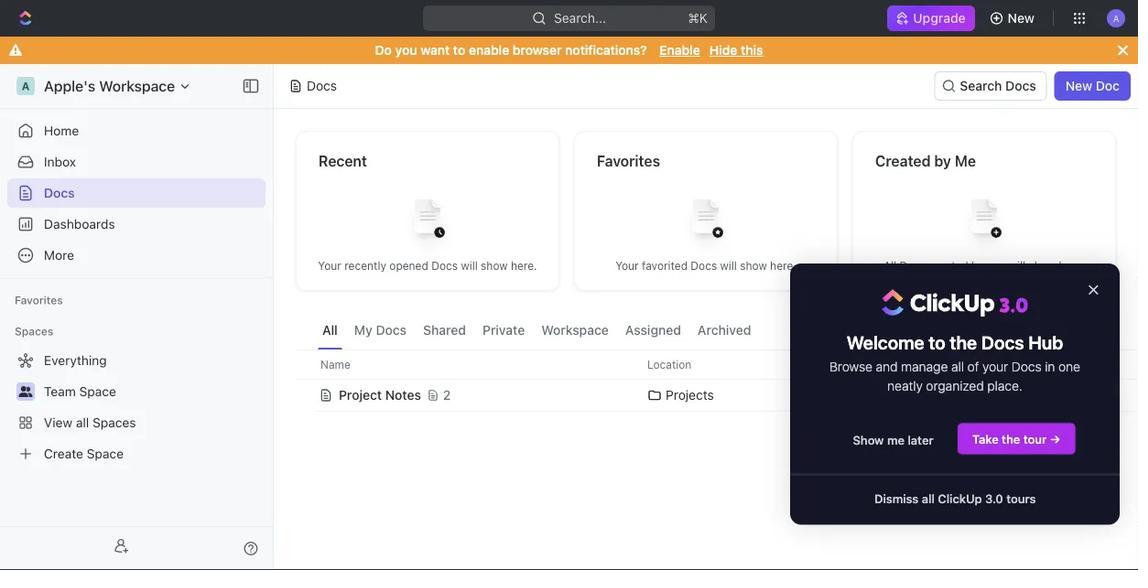 Task type: vqa. For each thing, say whether or not it's contained in the screenshot.
third here. from right
yes



Task type: locate. For each thing, give the bounding box(es) containing it.
1 horizontal spatial by
[[972, 260, 984, 272]]

table
[[296, 350, 1138, 414]]

updated
[[1070, 358, 1113, 371]]

row down location
[[296, 377, 1138, 414]]

all inside button
[[922, 492, 935, 506]]

all right the view
[[76, 415, 89, 430]]

tags
[[831, 358, 855, 371]]

tree
[[7, 346, 266, 469]]

0 horizontal spatial show
[[481, 260, 508, 272]]

a up doc
[[1113, 13, 1119, 23]]

all docs created by you will show here.
[[884, 260, 1085, 272]]

dismiss all clickup 3.0 tours
[[874, 492, 1036, 506]]

2 horizontal spatial will
[[1009, 260, 1026, 272]]

0 horizontal spatial favorites
[[15, 294, 63, 307]]

hub
[[1028, 331, 1063, 353]]

all left of
[[951, 359, 964, 375]]

new inside button
[[1066, 78, 1092, 93]]

workspace
[[99, 77, 175, 95], [541, 323, 609, 338]]

1 horizontal spatial workspace
[[541, 323, 609, 338]]

docs up the recent
[[307, 78, 337, 93]]

0 vertical spatial all
[[951, 359, 964, 375]]

docs right my
[[376, 323, 407, 338]]

1 vertical spatial all
[[322, 323, 338, 338]]

notifications?
[[565, 43, 647, 58]]

1 horizontal spatial new
[[1066, 78, 1092, 93]]

0 vertical spatial by
[[934, 152, 951, 170]]

docs inside docs link
[[44, 185, 75, 201]]

docs inside search docs button
[[1005, 78, 1036, 93]]

a
[[1113, 13, 1119, 23], [22, 80, 30, 92]]

recently
[[344, 260, 386, 272]]

1 horizontal spatial a
[[1113, 13, 1119, 23]]

0 horizontal spatial a
[[22, 80, 30, 92]]

spaces up create space link
[[93, 415, 136, 430]]

all button
[[318, 313, 342, 350]]

1 will from the left
[[461, 260, 478, 272]]

3 will from the left
[[1009, 260, 1026, 272]]

0 horizontal spatial to
[[453, 43, 465, 58]]

me
[[955, 152, 976, 170]]

one
[[1058, 359, 1080, 375]]

workspace up home 'link' in the left of the page
[[99, 77, 175, 95]]

to up manage
[[929, 331, 946, 353]]

row down archived
[[296, 350, 1138, 380]]

cell inside table
[[1032, 379, 1138, 412]]

date updated button
[[1032, 351, 1124, 379]]

show me later button
[[838, 424, 948, 456]]

row containing name
[[296, 350, 1138, 380]]

take the tour → button
[[957, 423, 1076, 456]]

1 your from the left
[[318, 260, 341, 272]]

enable
[[469, 43, 509, 58]]

1 horizontal spatial all
[[884, 260, 896, 272]]

3.0
[[985, 492, 1003, 506]]

enable
[[659, 43, 700, 58]]

all for all
[[322, 323, 338, 338]]

tour
[[1023, 432, 1047, 446]]

1 horizontal spatial to
[[929, 331, 946, 353]]

to right want
[[453, 43, 465, 58]]

will
[[461, 260, 478, 272], [720, 260, 737, 272], [1009, 260, 1026, 272]]

everything link
[[7, 346, 262, 375]]

2
[[443, 388, 451, 403]]

1 vertical spatial all
[[76, 415, 89, 430]]

1 vertical spatial space
[[87, 446, 124, 461]]

0 vertical spatial a
[[1113, 13, 1119, 23]]

search...
[[554, 11, 606, 26]]

new doc
[[1066, 78, 1120, 93]]

the inside welcome to the docs hub browse and manage all of your docs in one neatly organized place.
[[950, 331, 977, 353]]

all for view all spaces
[[76, 415, 89, 430]]

0 vertical spatial workspace
[[99, 77, 175, 95]]

0 horizontal spatial workspace
[[99, 77, 175, 95]]

of
[[967, 359, 979, 375]]

no recent docs image
[[391, 185, 464, 259]]

private button
[[478, 313, 529, 350]]

1 horizontal spatial favorites
[[597, 152, 660, 170]]

new up search docs
[[1008, 11, 1035, 26]]

tab list containing all
[[318, 313, 756, 350]]

search
[[960, 78, 1002, 93]]

1 horizontal spatial here.
[[770, 260, 796, 272]]

team
[[44, 384, 76, 399]]

0 horizontal spatial you
[[395, 43, 417, 58]]

1 vertical spatial a
[[22, 80, 30, 92]]

name
[[320, 358, 351, 371]]

cell
[[1032, 379, 1138, 412]]

favorites button
[[7, 289, 70, 311]]

1 horizontal spatial show
[[740, 260, 767, 272]]

2 your from the left
[[615, 260, 639, 272]]

favorites inside button
[[15, 294, 63, 307]]

you down no created by me docs image
[[987, 260, 1006, 272]]

manage
[[901, 359, 948, 375]]

0 horizontal spatial the
[[950, 331, 977, 353]]

here.
[[511, 260, 537, 272], [770, 260, 796, 272], [1059, 260, 1085, 272]]

→
[[1050, 432, 1061, 446]]

home
[[44, 123, 79, 138]]

search docs
[[960, 78, 1036, 93]]

will down no created by me docs image
[[1009, 260, 1026, 272]]

by left me
[[934, 152, 951, 170]]

create
[[44, 446, 83, 461]]

0 vertical spatial space
[[79, 384, 116, 399]]

do you want to enable browser notifications? enable hide this
[[375, 43, 763, 58]]

1 row from the top
[[296, 350, 1138, 380]]

your left favorited
[[615, 260, 639, 272]]

new inside button
[[1008, 11, 1035, 26]]

show up private
[[481, 260, 508, 272]]

0 horizontal spatial here.
[[511, 260, 537, 272]]

a left apple's
[[22, 80, 30, 92]]

space inside team space link
[[79, 384, 116, 399]]

new button
[[982, 4, 1046, 33]]

1 horizontal spatial the
[[1002, 432, 1020, 446]]

tree inside sidebar navigation
[[7, 346, 266, 469]]

all left created
[[884, 260, 896, 272]]

1 vertical spatial to
[[929, 331, 946, 353]]

× button
[[1088, 278, 1100, 299]]

1 horizontal spatial your
[[615, 260, 639, 272]]

clickup
[[938, 492, 982, 506]]

space
[[79, 384, 116, 399], [87, 446, 124, 461]]

1 horizontal spatial all
[[922, 492, 935, 506]]

the up of
[[950, 331, 977, 353]]

show
[[481, 260, 508, 272], [740, 260, 767, 272], [1029, 260, 1056, 272]]

space for team space
[[79, 384, 116, 399]]

all inside button
[[322, 323, 338, 338]]

0 horizontal spatial by
[[934, 152, 951, 170]]

2 row from the top
[[296, 377, 1138, 414]]

new left doc
[[1066, 78, 1092, 93]]

all for dismiss all clickup 3.0 tours
[[922, 492, 935, 506]]

0 horizontal spatial all
[[322, 323, 338, 338]]

all
[[951, 359, 964, 375], [76, 415, 89, 430], [922, 492, 935, 506]]

new for new
[[1008, 11, 1035, 26]]

show down no favorited docs image
[[740, 260, 767, 272]]

more button
[[7, 241, 266, 270]]

2 horizontal spatial all
[[951, 359, 964, 375]]

1 vertical spatial favorites
[[15, 294, 63, 307]]

will right opened
[[461, 260, 478, 272]]

2 show from the left
[[740, 260, 767, 272]]

you
[[395, 43, 417, 58], [987, 260, 1006, 272]]

inbox
[[44, 154, 76, 169]]

docs right favorited
[[691, 260, 717, 272]]

3 here. from the left
[[1059, 260, 1085, 272]]

0 horizontal spatial new
[[1008, 11, 1035, 26]]

by right created
[[972, 260, 984, 272]]

you right do on the left of page
[[395, 43, 417, 58]]

2 horizontal spatial here.
[[1059, 260, 1085, 272]]

apple's
[[44, 77, 95, 95]]

archived button
[[693, 313, 756, 350]]

0 horizontal spatial your
[[318, 260, 341, 272]]

the left tour
[[1002, 432, 1020, 446]]

1 vertical spatial workspace
[[541, 323, 609, 338]]

space up view all spaces
[[79, 384, 116, 399]]

space down view all spaces
[[87, 446, 124, 461]]

0 horizontal spatial spaces
[[15, 325, 53, 338]]

0 vertical spatial new
[[1008, 11, 1035, 26]]

docs
[[307, 78, 337, 93], [1005, 78, 1036, 93], [44, 185, 75, 201], [431, 260, 458, 272], [691, 260, 717, 272], [900, 260, 926, 272], [376, 323, 407, 338], [981, 331, 1024, 353], [1012, 359, 1042, 375]]

row
[[296, 350, 1138, 380], [296, 377, 1138, 414]]

1 vertical spatial you
[[987, 260, 1006, 272]]

tab list
[[318, 313, 756, 350]]

1 vertical spatial spaces
[[93, 415, 136, 430]]

1 vertical spatial new
[[1066, 78, 1092, 93]]

more
[[44, 248, 74, 263]]

workspace right private
[[541, 323, 609, 338]]

2 vertical spatial all
[[922, 492, 935, 506]]

show up hub at the right of page
[[1029, 260, 1056, 272]]

the
[[950, 331, 977, 353], [1002, 432, 1020, 446]]

all inside sidebar navigation
[[76, 415, 89, 430]]

0 vertical spatial the
[[950, 331, 977, 353]]

will down no favorited docs image
[[720, 260, 737, 272]]

1 vertical spatial the
[[1002, 432, 1020, 446]]

want
[[420, 43, 450, 58]]

tree containing everything
[[7, 346, 266, 469]]

all left my
[[322, 323, 338, 338]]

show
[[853, 433, 884, 447]]

spaces down favorites button
[[15, 325, 53, 338]]

your left the recently
[[318, 260, 341, 272]]

space inside create space link
[[87, 446, 124, 461]]

spaces
[[15, 325, 53, 338], [93, 415, 136, 430]]

this
[[741, 43, 763, 58]]

0 vertical spatial all
[[884, 260, 896, 272]]

project
[[339, 388, 382, 403]]

2 horizontal spatial show
[[1029, 260, 1056, 272]]

apple's workspace, , element
[[16, 77, 35, 95]]

0 vertical spatial favorites
[[597, 152, 660, 170]]

docs down the inbox
[[44, 185, 75, 201]]

docs right search
[[1005, 78, 1036, 93]]

a inside navigation
[[22, 80, 30, 92]]

1 horizontal spatial will
[[720, 260, 737, 272]]

0 vertical spatial to
[[453, 43, 465, 58]]

all left clickup
[[922, 492, 935, 506]]

3 show from the left
[[1029, 260, 1056, 272]]

0 horizontal spatial will
[[461, 260, 478, 272]]

table containing project notes
[[296, 350, 1138, 414]]

new
[[1008, 11, 1035, 26], [1066, 78, 1092, 93]]

your for recent
[[318, 260, 341, 272]]

0 horizontal spatial all
[[76, 415, 89, 430]]

to
[[453, 43, 465, 58], [929, 331, 946, 353]]



Task type: describe. For each thing, give the bounding box(es) containing it.
dashboards
[[44, 217, 115, 232]]

the inside button
[[1002, 432, 1020, 446]]

hide
[[709, 43, 737, 58]]

row containing project notes
[[296, 377, 1138, 414]]

opened
[[389, 260, 428, 272]]

team space
[[44, 384, 116, 399]]

shared button
[[419, 313, 471, 350]]

1 here. from the left
[[511, 260, 537, 272]]

do
[[375, 43, 392, 58]]

view all spaces link
[[7, 408, 262, 438]]

date
[[1043, 358, 1067, 371]]

all for all docs created by you will show here.
[[884, 260, 896, 272]]

docs right opened
[[431, 260, 458, 272]]

me
[[887, 433, 905, 447]]

take
[[972, 432, 999, 446]]

0 vertical spatial spaces
[[15, 325, 53, 338]]

1 horizontal spatial spaces
[[93, 415, 136, 430]]

0 vertical spatial you
[[395, 43, 417, 58]]

your recently opened docs will show here.
[[318, 260, 537, 272]]

place.
[[987, 378, 1023, 393]]

later
[[908, 433, 934, 447]]

dismiss
[[874, 492, 919, 506]]

inbox link
[[7, 147, 266, 177]]

recent
[[319, 152, 367, 170]]

docs inside my docs button
[[376, 323, 407, 338]]

project notes
[[339, 388, 421, 403]]

my docs button
[[350, 313, 411, 350]]

⌘k
[[688, 11, 708, 26]]

browser
[[513, 43, 562, 58]]

no created by me docs image
[[948, 185, 1021, 259]]

home link
[[7, 116, 266, 146]]

view
[[44, 415, 72, 430]]

everything
[[44, 353, 107, 368]]

assigned button
[[621, 313, 686, 350]]

created by me
[[875, 152, 976, 170]]

×
[[1088, 278, 1100, 299]]

user group image
[[19, 386, 33, 397]]

upgrade link
[[888, 5, 975, 31]]

your favorited docs will show here.
[[615, 260, 796, 272]]

dashboards link
[[7, 210, 266, 239]]

create space
[[44, 446, 124, 461]]

archived
[[698, 323, 751, 338]]

new for new doc
[[1066, 78, 1092, 93]]

favorited
[[642, 260, 688, 272]]

location
[[647, 358, 692, 371]]

in
[[1045, 359, 1055, 375]]

dismiss all clickup 3.0 tours button
[[860, 483, 1051, 514]]

search docs button
[[934, 71, 1047, 101]]

and
[[876, 359, 898, 375]]

docs left in
[[1012, 359, 1042, 375]]

your
[[983, 359, 1008, 375]]

show me later
[[853, 433, 934, 447]]

to inside welcome to the docs hub browse and manage all of your docs in one neatly organized place.
[[929, 331, 946, 353]]

a button
[[1102, 4, 1131, 33]]

2 here. from the left
[[770, 260, 796, 272]]

organized
[[926, 378, 984, 393]]

docs link
[[7, 179, 266, 208]]

1 show from the left
[[481, 260, 508, 272]]

1 horizontal spatial you
[[987, 260, 1006, 272]]

no favorited docs image
[[669, 185, 743, 259]]

a inside dropdown button
[[1113, 13, 1119, 23]]

created
[[875, 152, 931, 170]]

shared
[[423, 323, 466, 338]]

new doc button
[[1055, 71, 1131, 101]]

notes
[[385, 388, 421, 403]]

space for create space
[[87, 446, 124, 461]]

sidebar navigation
[[0, 64, 277, 570]]

upgrade
[[913, 11, 966, 26]]

all inside welcome to the docs hub browse and manage all of your docs in one neatly organized place.
[[951, 359, 964, 375]]

Search by name... text field
[[825, 314, 1056, 342]]

doc
[[1096, 78, 1120, 93]]

workspace inside button
[[541, 323, 609, 338]]

projects
[[666, 388, 714, 403]]

welcome
[[847, 331, 924, 353]]

assigned
[[625, 323, 681, 338]]

docs left created
[[900, 260, 926, 272]]

workspace button
[[537, 313, 613, 350]]

2 will from the left
[[720, 260, 737, 272]]

take the tour →
[[972, 432, 1061, 446]]

created
[[929, 260, 968, 272]]

docs up your
[[981, 331, 1024, 353]]

create space link
[[7, 440, 262, 469]]

welcome to the docs hub browse and manage all of your docs in one neatly organized place.
[[830, 331, 1084, 393]]

welcome to the docs hub dialog
[[790, 264, 1120, 525]]

workspace inside sidebar navigation
[[99, 77, 175, 95]]

my docs
[[354, 323, 407, 338]]

my
[[354, 323, 372, 338]]

apple's workspace
[[44, 77, 175, 95]]

browse
[[830, 359, 873, 375]]

neatly
[[887, 378, 923, 393]]

tours
[[1007, 492, 1036, 506]]

1 vertical spatial by
[[972, 260, 984, 272]]

private
[[483, 323, 525, 338]]

your for favorites
[[615, 260, 639, 272]]

team space link
[[44, 377, 262, 407]]



